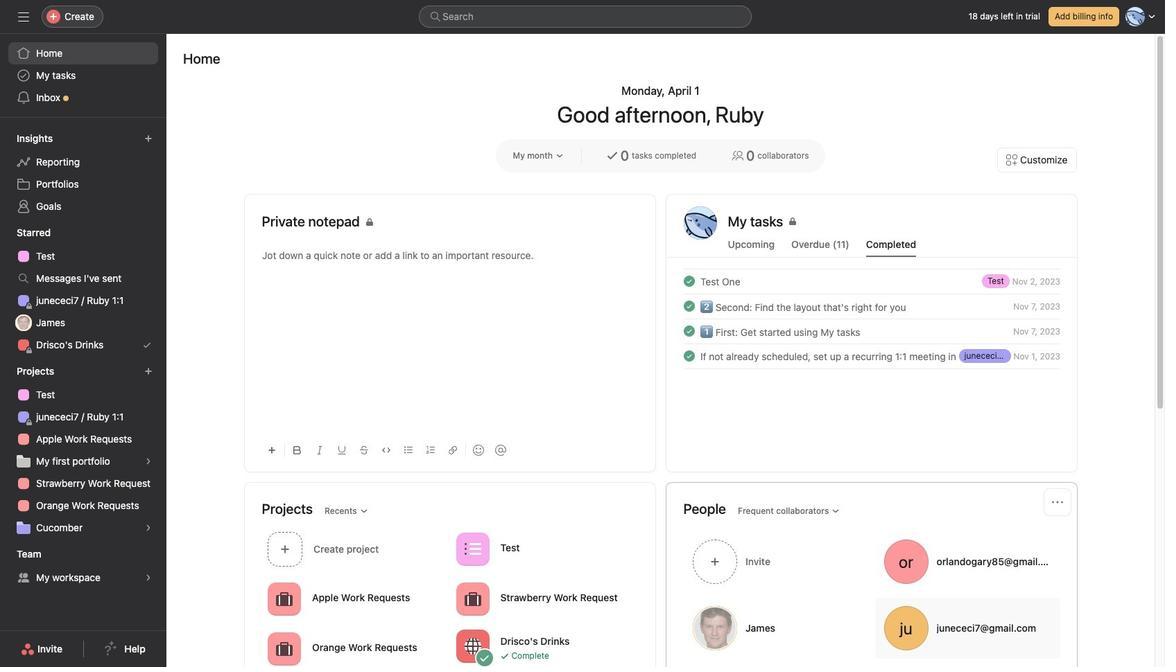 Task type: locate. For each thing, give the bounding box(es) containing it.
Completed checkbox
[[681, 273, 697, 290], [681, 323, 697, 340], [681, 348, 697, 365]]

1 vertical spatial completed checkbox
[[681, 323, 697, 340]]

1 vertical spatial briefcase image
[[276, 641, 292, 658]]

0 vertical spatial briefcase image
[[464, 591, 481, 608]]

2 list item from the top
[[667, 294, 1077, 319]]

0 horizontal spatial briefcase image
[[276, 641, 292, 658]]

briefcase image up the globe "icon" on the left bottom
[[464, 591, 481, 608]]

1 vertical spatial completed image
[[681, 323, 697, 340]]

2 completed image from the top
[[681, 323, 697, 340]]

hide sidebar image
[[18, 11, 29, 22]]

0 vertical spatial completed image
[[681, 298, 697, 315]]

bulleted list image
[[404, 447, 412, 455]]

1 completed checkbox from the top
[[681, 273, 697, 290]]

briefcase image
[[276, 591, 292, 608]]

list item
[[667, 269, 1077, 294], [667, 294, 1077, 319], [667, 319, 1077, 344], [667, 344, 1077, 369]]

see details, my workspace image
[[144, 574, 153, 583]]

2 completed checkbox from the top
[[681, 323, 697, 340]]

3 completed image from the top
[[681, 348, 697, 365]]

underline image
[[337, 447, 346, 455]]

insights element
[[0, 126, 166, 221]]

toolbar
[[262, 435, 638, 466]]

briefcase image down briefcase icon
[[276, 641, 292, 658]]

completed image
[[681, 298, 697, 315], [681, 323, 697, 340], [681, 348, 697, 365]]

view profile image
[[684, 207, 717, 240]]

numbered list image
[[426, 447, 435, 455]]

projects element
[[0, 359, 166, 542]]

briefcase image
[[464, 591, 481, 608], [276, 641, 292, 658]]

list box
[[419, 6, 752, 28]]

2 vertical spatial completed image
[[681, 348, 697, 365]]

2 vertical spatial completed checkbox
[[681, 348, 697, 365]]

italics image
[[315, 447, 324, 455]]

1 horizontal spatial briefcase image
[[464, 591, 481, 608]]

3 completed checkbox from the top
[[681, 348, 697, 365]]

list image
[[464, 541, 481, 558]]

3 list item from the top
[[667, 319, 1077, 344]]

0 vertical spatial completed checkbox
[[681, 273, 697, 290]]

new project or portfolio image
[[144, 368, 153, 376]]

new insights image
[[144, 135, 153, 143]]



Task type: describe. For each thing, give the bounding box(es) containing it.
starred element
[[0, 221, 166, 359]]

see details, cucomber image
[[144, 524, 153, 533]]

globe image
[[464, 639, 481, 655]]

teams element
[[0, 542, 166, 592]]

bold image
[[293, 447, 301, 455]]

see details, my first portfolio image
[[144, 458, 153, 466]]

Completed checkbox
[[681, 298, 697, 315]]

global element
[[0, 34, 166, 117]]

actions image
[[1052, 497, 1063, 508]]

1 completed image from the top
[[681, 298, 697, 315]]

strikethrough image
[[360, 447, 368, 455]]

emoji image
[[473, 445, 484, 456]]

code image
[[382, 447, 390, 455]]

4 list item from the top
[[667, 344, 1077, 369]]

link image
[[448, 447, 457, 455]]

insert an object image
[[267, 447, 276, 455]]

completed image
[[681, 273, 697, 290]]

1 list item from the top
[[667, 269, 1077, 294]]

at mention image
[[495, 445, 506, 456]]



Task type: vqa. For each thing, say whether or not it's contained in the screenshot.
"ATTACHMENTS: ADD A FILE TO THIS TASK, BRAINSTORM" icon
no



